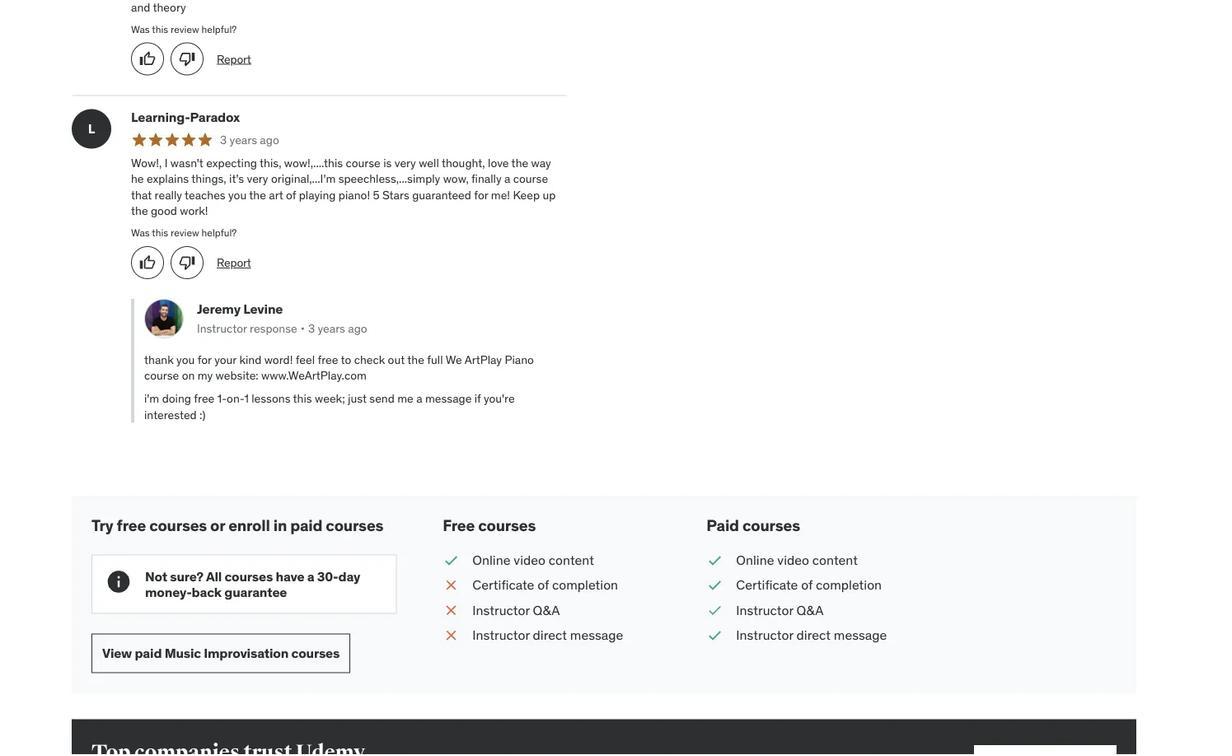 Task type: locate. For each thing, give the bounding box(es) containing it.
very right is
[[395, 155, 416, 170]]

content
[[549, 552, 594, 569], [812, 552, 858, 569]]

content for paid courses
[[812, 552, 858, 569]]

you inside wow!, i wasn't expecting this, wow!,....this course is very well thought,  love the way he explains things, it's very original,...i'm speechless,...simply wow, finally a course that really teaches you the art of playing piano! 5 stars guaranteed for me! keep up the good work!
[[228, 188, 247, 202]]

1 horizontal spatial paid
[[290, 515, 323, 535]]

of
[[286, 188, 296, 202], [538, 577, 549, 594], [801, 577, 813, 594]]

feel
[[296, 352, 315, 367]]

2 horizontal spatial message
[[834, 627, 887, 644]]

on-
[[227, 391, 244, 406]]

instructor inside jeremy levine instructor response • 3 years ago
[[197, 321, 247, 336]]

the left full
[[407, 352, 424, 367]]

expecting
[[206, 155, 257, 170]]

i
[[165, 155, 168, 170]]

0 vertical spatial you
[[228, 188, 247, 202]]

years right the • on the left of the page
[[318, 321, 345, 336]]

paradox
[[190, 109, 240, 125]]

very
[[395, 155, 416, 170], [247, 171, 268, 186]]

1 vertical spatial helpful?
[[202, 226, 237, 239]]

free left to
[[318, 352, 338, 367]]

1 horizontal spatial certificate of completion
[[736, 577, 882, 594]]

for up my
[[197, 352, 212, 367]]

instructor q&a for paid courses
[[736, 602, 824, 619]]

1 vertical spatial course
[[513, 171, 548, 186]]

1 horizontal spatial online video content
[[736, 552, 858, 569]]

a left 30-
[[307, 568, 314, 585]]

1 vertical spatial small image
[[707, 602, 723, 620]]

1 online video content from the left
[[473, 552, 594, 569]]

certificate of completion for free courses
[[473, 577, 618, 594]]

was this review helpful? for mark as unhelpful icon
[[131, 226, 237, 239]]

finally
[[471, 171, 502, 186]]

0 vertical spatial free
[[318, 352, 338, 367]]

report
[[217, 51, 251, 66], [217, 255, 251, 270]]

2 was from the top
[[131, 226, 150, 239]]

was
[[131, 23, 150, 35], [131, 226, 150, 239]]

2 certificate of completion from the left
[[736, 577, 882, 594]]

2 vertical spatial this
[[293, 391, 312, 406]]

free
[[318, 352, 338, 367], [194, 391, 215, 406], [117, 515, 146, 535]]

2 online from the left
[[736, 552, 774, 569]]

0 horizontal spatial video
[[514, 552, 546, 569]]

up
[[543, 188, 556, 202]]

courses right the improvisation
[[291, 645, 340, 662]]

2 online video content from the left
[[736, 552, 858, 569]]

this
[[152, 23, 168, 35], [152, 226, 168, 239], [293, 391, 312, 406]]

courses up day on the left bottom of page
[[326, 515, 383, 535]]

1 vertical spatial free
[[194, 391, 215, 406]]

0 horizontal spatial course
[[144, 369, 179, 383]]

certificate down free courses
[[473, 577, 534, 594]]

2 video from the left
[[777, 552, 809, 569]]

0 horizontal spatial you
[[176, 352, 195, 367]]

1 horizontal spatial instructor direct message
[[736, 627, 887, 644]]

content for free courses
[[549, 552, 594, 569]]

work!
[[180, 204, 208, 219]]

ago
[[260, 132, 279, 147], [348, 321, 367, 336]]

1 vertical spatial this
[[152, 226, 168, 239]]

thank
[[144, 352, 174, 367]]

1 was from the top
[[131, 23, 150, 35]]

paid right view
[[135, 645, 162, 662]]

1 horizontal spatial video
[[777, 552, 809, 569]]

was this review helpful? up mark as unhelpful image
[[131, 23, 237, 35]]

completion
[[552, 577, 618, 594], [816, 577, 882, 594]]

courses right "all"
[[225, 568, 273, 585]]

0 horizontal spatial completion
[[552, 577, 618, 594]]

report button right mark as unhelpful image
[[217, 51, 251, 67]]

1 content from the left
[[549, 552, 594, 569]]

1 horizontal spatial online
[[736, 552, 774, 569]]

1 instructor q&a from the left
[[473, 602, 560, 619]]

1 horizontal spatial a
[[416, 391, 422, 406]]

1 vertical spatial ago
[[348, 321, 367, 336]]

1 direct from the left
[[533, 627, 567, 644]]

1 vertical spatial was this review helpful?
[[131, 226, 237, 239]]

report button
[[217, 51, 251, 67], [217, 255, 251, 271]]

review for mark as unhelpful image
[[171, 23, 199, 35]]

0 vertical spatial small image
[[707, 577, 723, 595]]

1 small image from the top
[[707, 577, 723, 595]]

online down free courses
[[473, 552, 511, 569]]

certificate
[[473, 577, 534, 594], [736, 577, 798, 594]]

1 horizontal spatial course
[[346, 155, 381, 170]]

1 vertical spatial a
[[416, 391, 422, 406]]

1 vertical spatial very
[[247, 171, 268, 186]]

1 vertical spatial mark as helpful image
[[139, 255, 156, 271]]

1 vertical spatial you
[[176, 352, 195, 367]]

1 horizontal spatial you
[[228, 188, 247, 202]]

1 vertical spatial years
[[318, 321, 345, 336]]

course up keep
[[513, 171, 548, 186]]

the left art
[[249, 188, 266, 202]]

1 horizontal spatial instructor q&a
[[736, 602, 824, 619]]

he
[[131, 171, 144, 186]]

wow!,....this
[[284, 155, 343, 170]]

video for paid courses
[[777, 552, 809, 569]]

2 vertical spatial small image
[[707, 627, 723, 645]]

you up on
[[176, 352, 195, 367]]

mark as helpful image left mark as unhelpful image
[[139, 51, 156, 67]]

0 vertical spatial was
[[131, 23, 150, 35]]

speechless,...simply
[[338, 171, 440, 186]]

2 direct from the left
[[797, 627, 831, 644]]

doing
[[162, 391, 191, 406]]

that
[[131, 188, 152, 202]]

0 horizontal spatial online
[[473, 552, 511, 569]]

1 vertical spatial for
[[197, 352, 212, 367]]

free right 'try'
[[117, 515, 146, 535]]

report button right mark as unhelpful icon
[[217, 255, 251, 271]]

:)
[[200, 407, 206, 422]]

course left is
[[346, 155, 381, 170]]

1 horizontal spatial 3
[[308, 321, 315, 336]]

1 vertical spatial report button
[[217, 255, 251, 271]]

0 vertical spatial review
[[171, 23, 199, 35]]

in
[[273, 515, 287, 535]]

0 vertical spatial paid
[[290, 515, 323, 535]]

q&a for free courses
[[533, 602, 560, 619]]

1 report from the top
[[217, 51, 251, 66]]

0 horizontal spatial content
[[549, 552, 594, 569]]

certificate down the paid courses
[[736, 577, 798, 594]]

courses
[[149, 515, 207, 535], [326, 515, 383, 535], [478, 515, 536, 535], [743, 515, 800, 535], [225, 568, 273, 585], [291, 645, 340, 662]]

1 horizontal spatial for
[[474, 188, 488, 202]]

this for mark as unhelpful image
[[152, 23, 168, 35]]

video
[[514, 552, 546, 569], [777, 552, 809, 569]]

interested
[[144, 407, 197, 422]]

report right mark as unhelpful icon
[[217, 255, 251, 270]]

1 q&a from the left
[[533, 602, 560, 619]]

original,...i'm
[[271, 171, 336, 186]]

1 horizontal spatial ago
[[348, 321, 367, 336]]

was this review helpful? down work!
[[131, 226, 237, 239]]

review
[[171, 23, 199, 35], [171, 226, 199, 239]]

0 horizontal spatial 3
[[220, 132, 227, 147]]

0 vertical spatial ago
[[260, 132, 279, 147]]

2 certificate from the left
[[736, 577, 798, 594]]

you down it's
[[228, 188, 247, 202]]

ago inside jeremy levine instructor response • 3 years ago
[[348, 321, 367, 336]]

0 vertical spatial helpful?
[[202, 23, 237, 35]]

2 q&a from the left
[[797, 602, 824, 619]]

a up me!
[[504, 171, 511, 186]]

certificate of completion down the paid courses
[[736, 577, 882, 594]]

1 instructor direct message from the left
[[473, 627, 623, 644]]

mark as helpful image left mark as unhelpful icon
[[139, 255, 156, 271]]

paid right in
[[290, 515, 323, 535]]

2 horizontal spatial free
[[318, 352, 338, 367]]

1 online from the left
[[473, 552, 511, 569]]

ago up this,
[[260, 132, 279, 147]]

1 vertical spatial report
[[217, 255, 251, 270]]

direct
[[533, 627, 567, 644], [797, 627, 831, 644]]

or
[[210, 515, 225, 535]]

30-
[[317, 568, 338, 585]]

0 horizontal spatial for
[[197, 352, 212, 367]]

for down finally
[[474, 188, 488, 202]]

the
[[511, 155, 528, 170], [249, 188, 266, 202], [131, 204, 148, 219], [407, 352, 424, 367]]

years up expecting
[[230, 132, 257, 147]]

2 vertical spatial a
[[307, 568, 314, 585]]

1-
[[217, 391, 227, 406]]

1 certificate from the left
[[473, 577, 534, 594]]

wow,
[[443, 171, 469, 186]]

1 vertical spatial was
[[131, 226, 150, 239]]

1 horizontal spatial years
[[318, 321, 345, 336]]

certificate of completion
[[473, 577, 618, 594], [736, 577, 882, 594]]

you inside thank you for your kind word! feel free to check out the full we artplay piano course on my website: www.weartplay.com i'm doing free 1-on-1 lessons this week; just send me a message if you're interested :)
[[176, 352, 195, 367]]

mark as unhelpful image
[[179, 51, 195, 67]]

online
[[473, 552, 511, 569], [736, 552, 774, 569]]

was this review helpful?
[[131, 23, 237, 35], [131, 226, 237, 239]]

you
[[228, 188, 247, 202], [176, 352, 195, 367]]

2 mark as helpful image from the top
[[139, 255, 156, 271]]

message
[[425, 391, 472, 406], [570, 627, 623, 644], [834, 627, 887, 644]]

online video content down free courses
[[473, 552, 594, 569]]

1 horizontal spatial message
[[570, 627, 623, 644]]

2 instructor q&a from the left
[[736, 602, 824, 619]]

2 horizontal spatial a
[[504, 171, 511, 186]]

small image
[[707, 577, 723, 595], [707, 602, 723, 620], [707, 627, 723, 645]]

small image for certificate of completion
[[707, 577, 723, 595]]

small image
[[443, 552, 459, 570], [707, 552, 723, 570], [443, 577, 459, 595], [443, 602, 459, 620], [443, 627, 459, 645]]

0 horizontal spatial certificate of completion
[[473, 577, 618, 594]]

mark as helpful image
[[139, 51, 156, 67], [139, 255, 156, 271]]

paid
[[290, 515, 323, 535], [135, 645, 162, 662]]

1 horizontal spatial direct
[[797, 627, 831, 644]]

online down the paid courses
[[736, 552, 774, 569]]

2 content from the left
[[812, 552, 858, 569]]

was for mark as unhelpful image
[[131, 23, 150, 35]]

small image for instructor direct message
[[707, 627, 723, 645]]

0 horizontal spatial instructor direct message
[[473, 627, 623, 644]]

paid
[[707, 515, 739, 535]]

1 completion from the left
[[552, 577, 618, 594]]

2 horizontal spatial of
[[801, 577, 813, 594]]

helpful?
[[202, 23, 237, 35], [202, 226, 237, 239]]

2 instructor direct message from the left
[[736, 627, 887, 644]]

1 certificate of completion from the left
[[473, 577, 618, 594]]

0 vertical spatial course
[[346, 155, 381, 170]]

video down the paid courses
[[777, 552, 809, 569]]

have
[[276, 568, 304, 585]]

to
[[341, 352, 351, 367]]

1 video from the left
[[514, 552, 546, 569]]

course down thank
[[144, 369, 179, 383]]

0 vertical spatial a
[[504, 171, 511, 186]]

1 horizontal spatial free
[[194, 391, 215, 406]]

2 completion from the left
[[816, 577, 882, 594]]

levine
[[243, 301, 283, 317]]

1 horizontal spatial very
[[395, 155, 416, 170]]

0 horizontal spatial ago
[[260, 132, 279, 147]]

3 down paradox
[[220, 132, 227, 147]]

of for free
[[538, 577, 549, 594]]

2 report from the top
[[217, 255, 251, 270]]

guarantee
[[224, 584, 287, 601]]

1 review from the top
[[171, 23, 199, 35]]

ago up to
[[348, 321, 367, 336]]

online video content down the paid courses
[[736, 552, 858, 569]]

a right me
[[416, 391, 422, 406]]

for inside wow!, i wasn't expecting this, wow!,....this course is very well thought,  love the way he explains things, it's very original,...i'm speechless,...simply wow, finally a course that really teaches you the art of playing piano! 5 stars guaranteed for me! keep up the good work!
[[474, 188, 488, 202]]

1 horizontal spatial q&a
[[797, 602, 824, 619]]

0 vertical spatial years
[[230, 132, 257, 147]]

thought,
[[442, 155, 485, 170]]

1 vertical spatial 3
[[308, 321, 315, 336]]

1 was this review helpful? from the top
[[131, 23, 237, 35]]

try
[[91, 515, 113, 535]]

1 mark as helpful image from the top
[[139, 51, 156, 67]]

instructor direct message
[[473, 627, 623, 644], [736, 627, 887, 644]]

1 horizontal spatial certificate
[[736, 577, 798, 594]]

0 vertical spatial report
[[217, 51, 251, 66]]

0 vertical spatial this
[[152, 23, 168, 35]]

0 vertical spatial mark as helpful image
[[139, 51, 156, 67]]

very down this,
[[247, 171, 268, 186]]

it's
[[229, 171, 244, 186]]

3 right the • on the left of the page
[[308, 321, 315, 336]]

0 horizontal spatial direct
[[533, 627, 567, 644]]

a
[[504, 171, 511, 186], [416, 391, 422, 406], [307, 568, 314, 585]]

this inside thank you for your kind word! feel free to check out the full we artplay piano course on my website: www.weartplay.com i'm doing free 1-on-1 lessons this week; just send me a message if you're interested :)
[[293, 391, 312, 406]]

courses inside not sure? all courses have a 30-day money-back guarantee
[[225, 568, 273, 585]]

review up mark as unhelpful image
[[171, 23, 199, 35]]

love
[[488, 155, 509, 170]]

1 horizontal spatial of
[[538, 577, 549, 594]]

2 horizontal spatial course
[[513, 171, 548, 186]]

0 vertical spatial very
[[395, 155, 416, 170]]

1 horizontal spatial completion
[[816, 577, 882, 594]]

certificate of completion down free courses
[[473, 577, 618, 594]]

0 horizontal spatial of
[[286, 188, 296, 202]]

0 vertical spatial report button
[[217, 51, 251, 67]]

0 horizontal spatial q&a
[[533, 602, 560, 619]]

3 years ago
[[220, 132, 279, 147]]

online video content for free courses
[[473, 552, 594, 569]]

1 helpful? from the top
[[202, 23, 237, 35]]

2 was this review helpful? from the top
[[131, 226, 237, 239]]

0 horizontal spatial online video content
[[473, 552, 594, 569]]

2 helpful? from the top
[[202, 226, 237, 239]]

instructor q&a for free courses
[[473, 602, 560, 619]]

day
[[338, 568, 360, 585]]

0 vertical spatial was this review helpful?
[[131, 23, 237, 35]]

1 vertical spatial paid
[[135, 645, 162, 662]]

instructor direct message for free courses
[[473, 627, 623, 644]]

2 vertical spatial free
[[117, 515, 146, 535]]

0 horizontal spatial a
[[307, 568, 314, 585]]

2 vertical spatial course
[[144, 369, 179, 383]]

free
[[443, 515, 475, 535]]

0 horizontal spatial instructor q&a
[[473, 602, 560, 619]]

jeremy
[[197, 301, 241, 317]]

free up :) at the left bottom of page
[[194, 391, 215, 406]]

video down free courses
[[514, 552, 546, 569]]

online video content
[[473, 552, 594, 569], [736, 552, 858, 569]]

0 vertical spatial 3
[[220, 132, 227, 147]]

1 horizontal spatial content
[[812, 552, 858, 569]]

online for paid
[[736, 552, 774, 569]]

courses right paid
[[743, 515, 800, 535]]

2 report button from the top
[[217, 255, 251, 271]]

report right mark as unhelpful image
[[217, 51, 251, 66]]

3 small image from the top
[[707, 627, 723, 645]]

2 small image from the top
[[707, 602, 723, 620]]

well
[[419, 155, 439, 170]]

2 review from the top
[[171, 226, 199, 239]]

q&a
[[533, 602, 560, 619], [797, 602, 824, 619]]

1 vertical spatial review
[[171, 226, 199, 239]]

0 vertical spatial for
[[474, 188, 488, 202]]

0 horizontal spatial free
[[117, 515, 146, 535]]

review for mark as unhelpful icon
[[171, 226, 199, 239]]

if
[[474, 391, 481, 406]]

mark as helpful image for mark as unhelpful image
[[139, 51, 156, 67]]

0 horizontal spatial certificate
[[473, 577, 534, 594]]

1 report button from the top
[[217, 51, 251, 67]]

review down work!
[[171, 226, 199, 239]]

0 horizontal spatial message
[[425, 391, 472, 406]]



Task type: vqa. For each thing, say whether or not it's contained in the screenshot.
first 5min from the top of the the Sidebar element
no



Task type: describe. For each thing, give the bounding box(es) containing it.
the left 'way'
[[511, 155, 528, 170]]

you're
[[484, 391, 515, 406]]

direct for paid courses
[[797, 627, 831, 644]]

online video content for paid courses
[[736, 552, 858, 569]]

back
[[192, 584, 222, 601]]

all
[[206, 568, 222, 585]]

piano!
[[339, 188, 370, 202]]

5
[[373, 188, 380, 202]]

message inside thank you for your kind word! feel free to check out the full we artplay piano course on my website: www.weartplay.com i'm doing free 1-on-1 lessons this week; just send me a message if you're interested :)
[[425, 391, 472, 406]]

a inside wow!, i wasn't expecting this, wow!,....this course is very well thought,  love the way he explains things, it's very original,...i'm speechless,...simply wow, finally a course that really teaches you the art of playing piano! 5 stars guaranteed for me! keep up the good work!
[[504, 171, 511, 186]]

kind
[[239, 352, 261, 367]]

website:
[[216, 369, 259, 383]]

out
[[388, 352, 405, 367]]

full
[[427, 352, 443, 367]]

message for free
[[570, 627, 623, 644]]

free courses
[[443, 515, 536, 535]]

wasn't
[[170, 155, 203, 170]]

paid courses
[[707, 515, 800, 535]]

www.weartplay.com
[[261, 369, 367, 383]]

q&a for paid courses
[[797, 602, 824, 619]]

mark as unhelpful image
[[179, 255, 195, 271]]

of for paid
[[801, 577, 813, 594]]

1
[[244, 391, 249, 406]]

wow!,
[[131, 155, 162, 170]]

years inside jeremy levine instructor response • 3 years ago
[[318, 321, 345, 336]]

really
[[155, 188, 182, 202]]

jeremy levine instructor response • 3 years ago
[[197, 301, 367, 336]]

piano
[[505, 352, 534, 367]]

report for report button related to mark as unhelpful image
[[217, 51, 251, 66]]

teaches
[[185, 188, 226, 202]]

0 horizontal spatial very
[[247, 171, 268, 186]]

learning-paradox
[[131, 109, 240, 125]]

course inside thank you for your kind word! feel free to check out the full we artplay piano course on my website: www.weartplay.com i'm doing free 1-on-1 lessons this week; just send me a message if you're interested :)
[[144, 369, 179, 383]]

instructor direct message for paid courses
[[736, 627, 887, 644]]

check
[[354, 352, 385, 367]]

l
[[88, 120, 95, 137]]

•
[[301, 321, 305, 336]]

report button for mark as unhelpful icon
[[217, 255, 251, 271]]

we
[[446, 352, 462, 367]]

helpful? for mark as unhelpful icon report button
[[202, 226, 237, 239]]

was this review helpful? for mark as unhelpful image
[[131, 23, 237, 35]]

online for free
[[473, 552, 511, 569]]

3 inside jeremy levine instructor response • 3 years ago
[[308, 321, 315, 336]]

helpful? for report button related to mark as unhelpful image
[[202, 23, 237, 35]]

improvisation
[[204, 645, 289, 662]]

playing
[[299, 188, 336, 202]]

a inside not sure? all courses have a 30-day money-back guarantee
[[307, 568, 314, 585]]

video for free courses
[[514, 552, 546, 569]]

direct for free courses
[[533, 627, 567, 644]]

certificate for paid
[[736, 577, 798, 594]]

a inside thank you for your kind word! feel free to check out the full we artplay piano course on my website: www.weartplay.com i'm doing free 1-on-1 lessons this week; just send me a message if you're interested :)
[[416, 391, 422, 406]]

wow!, i wasn't expecting this, wow!,....this course is very well thought,  love the way he explains things, it's very original,...i'm speechless,...simply wow, finally a course that really teaches you the art of playing piano! 5 stars guaranteed for me! keep up the good work!
[[131, 155, 556, 219]]

stars
[[382, 188, 409, 202]]

certificate of completion for paid courses
[[736, 577, 882, 594]]

is
[[383, 155, 392, 170]]

0 horizontal spatial years
[[230, 132, 257, 147]]

view paid music improvisation courses
[[102, 645, 340, 662]]

was for mark as unhelpful icon
[[131, 226, 150, 239]]

keep
[[513, 188, 540, 202]]

i'm
[[144, 391, 159, 406]]

music
[[165, 645, 201, 662]]

this,
[[260, 155, 281, 170]]

view paid music improvisation courses link
[[91, 634, 350, 674]]

me!
[[491, 188, 510, 202]]

of inside wow!, i wasn't expecting this, wow!,....this course is very well thought,  love the way he explains things, it's very original,...i'm speechless,...simply wow, finally a course that really teaches you the art of playing piano! 5 stars guaranteed for me! keep up the good work!
[[286, 188, 296, 202]]

view
[[102, 645, 132, 662]]

word!
[[264, 352, 293, 367]]

for inside thank you for your kind word! feel free to check out the full we artplay piano course on my website: www.weartplay.com i'm doing free 1-on-1 lessons this week; just send me a message if you're interested :)
[[197, 352, 212, 367]]

response
[[250, 321, 297, 336]]

small image for instructor q&a
[[707, 602, 723, 620]]

courses left or on the bottom of the page
[[149, 515, 207, 535]]

mark as helpful image for mark as unhelpful icon
[[139, 255, 156, 271]]

good
[[151, 204, 177, 219]]

explains
[[147, 171, 189, 186]]

the inside thank you for your kind word! feel free to check out the full we artplay piano course on my website: www.weartplay.com i'm doing free 1-on-1 lessons this week; just send me a message if you're interested :)
[[407, 352, 424, 367]]

me
[[397, 391, 414, 406]]

learning-
[[131, 109, 190, 125]]

try free courses or enroll in paid courses
[[91, 515, 383, 535]]

just
[[348, 391, 367, 406]]

courses right free
[[478, 515, 536, 535]]

message for paid
[[834, 627, 887, 644]]

things,
[[191, 171, 226, 186]]

report button for mark as unhelpful image
[[217, 51, 251, 67]]

report for mark as unhelpful icon report button
[[217, 255, 251, 270]]

artplay
[[465, 352, 502, 367]]

money-
[[145, 584, 192, 601]]

0 horizontal spatial paid
[[135, 645, 162, 662]]

your
[[214, 352, 237, 367]]

this for mark as unhelpful icon
[[152, 226, 168, 239]]

send
[[369, 391, 395, 406]]

the down that
[[131, 204, 148, 219]]

my
[[198, 369, 213, 383]]

certificate for free
[[473, 577, 534, 594]]

lessons
[[252, 391, 290, 406]]

completion for paid courses
[[816, 577, 882, 594]]

not sure? all courses have a 30-day money-back guarantee
[[145, 568, 360, 601]]

not
[[145, 568, 167, 585]]

completion for free courses
[[552, 577, 618, 594]]

art
[[269, 188, 283, 202]]

thank you for your kind word! feel free to check out the full we artplay piano course on my website: www.weartplay.com i'm doing free 1-on-1 lessons this week; just send me a message if you're interested :)
[[144, 352, 534, 422]]

sure?
[[170, 568, 203, 585]]

week;
[[315, 391, 345, 406]]

enroll
[[228, 515, 270, 535]]

guaranteed
[[412, 188, 471, 202]]

way
[[531, 155, 551, 170]]

on
[[182, 369, 195, 383]]



